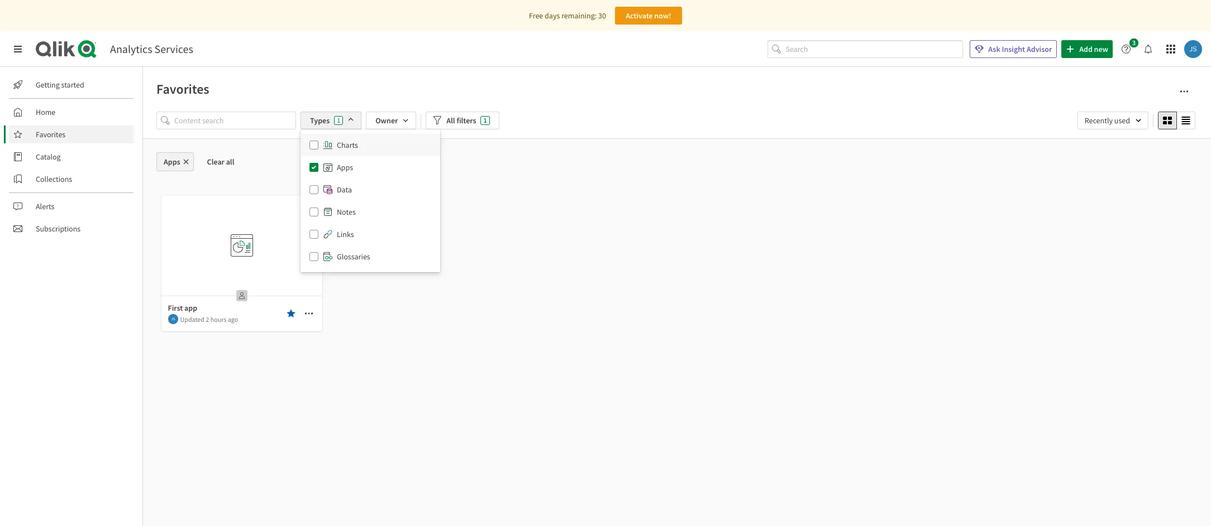 Task type: vqa. For each thing, say whether or not it's contained in the screenshot.
Done
no



Task type: describe. For each thing, give the bounding box(es) containing it.
subscriptions link
[[9, 220, 134, 238]]

ask insight advisor
[[988, 44, 1052, 54]]

add new button
[[1061, 40, 1113, 58]]

2
[[206, 315, 209, 324]]

getting
[[36, 80, 60, 90]]

app
[[184, 303, 197, 313]]

now!
[[654, 11, 671, 21]]

updated 2 hours ago
[[180, 315, 238, 324]]

favorites inside navigation pane "element"
[[36, 130, 65, 140]]

apps inside "button"
[[164, 157, 180, 167]]

collections
[[36, 174, 72, 184]]

owner
[[375, 116, 398, 126]]

owner button
[[366, 112, 416, 130]]

Search text field
[[786, 40, 963, 58]]

updated
[[180, 315, 204, 324]]

all filters
[[446, 116, 476, 126]]

days
[[545, 11, 560, 21]]

catalog link
[[9, 148, 134, 166]]

jacob simon element
[[168, 314, 178, 325]]

data
[[337, 185, 352, 195]]

recently
[[1085, 116, 1113, 126]]

alerts
[[36, 202, 54, 212]]

personal element
[[233, 287, 251, 305]]

clear all button
[[198, 152, 243, 171]]

alerts link
[[9, 198, 134, 216]]

searchbar element
[[768, 40, 963, 58]]

remove from favorites image
[[286, 309, 295, 318]]

getting started
[[36, 80, 84, 90]]

clear
[[207, 157, 224, 167]]

subscriptions
[[36, 224, 81, 234]]

add
[[1079, 44, 1092, 54]]

add new
[[1079, 44, 1108, 54]]

activate
[[626, 11, 653, 21]]

apps inside the filters region
[[337, 163, 353, 173]]

home link
[[9, 103, 134, 121]]

filters
[[457, 116, 476, 126]]

2 1 from the left
[[483, 116, 487, 125]]

Recently used field
[[1077, 112, 1148, 130]]

hours
[[210, 315, 226, 324]]

navigation pane element
[[0, 71, 142, 242]]

analytics services element
[[110, 42, 193, 56]]

links
[[337, 230, 354, 240]]

started
[[61, 80, 84, 90]]

used
[[1114, 116, 1130, 126]]

types
[[310, 116, 330, 126]]

filters region
[[156, 109, 1198, 273]]



Task type: locate. For each thing, give the bounding box(es) containing it.
analytics
[[110, 42, 152, 56]]

3 button
[[1117, 39, 1142, 58]]

activate now!
[[626, 11, 671, 21]]

switch view group
[[1158, 112, 1195, 130]]

getting started link
[[9, 76, 134, 94]]

catalog
[[36, 152, 61, 162]]

services
[[154, 42, 193, 56]]

1 vertical spatial favorites
[[36, 130, 65, 140]]

1 right 'filters'
[[483, 116, 487, 125]]

Content search text field
[[174, 112, 296, 130]]

collections link
[[9, 170, 134, 188]]

apps
[[164, 157, 180, 167], [337, 163, 353, 173]]

favorites
[[156, 80, 209, 98], [36, 130, 65, 140]]

0 horizontal spatial 1
[[337, 116, 340, 125]]

home
[[36, 107, 55, 117]]

jacob simon image
[[1184, 40, 1202, 58]]

clear all
[[207, 157, 234, 167]]

ago
[[228, 315, 238, 324]]

1 horizontal spatial apps
[[337, 163, 353, 173]]

apps up data
[[337, 163, 353, 173]]

more actions image
[[1180, 87, 1189, 96]]

apps left clear
[[164, 157, 180, 167]]

favorites link
[[9, 126, 134, 144]]

recently used
[[1085, 116, 1130, 126]]

close sidebar menu image
[[13, 45, 22, 54]]

ask
[[988, 44, 1000, 54]]

all
[[226, 157, 234, 167]]

favorites down services
[[156, 80, 209, 98]]

ask insight advisor button
[[970, 40, 1057, 58]]

free
[[529, 11, 543, 21]]

favorites up catalog
[[36, 130, 65, 140]]

0 vertical spatial favorites
[[156, 80, 209, 98]]

remaining:
[[561, 11, 597, 21]]

advisor
[[1027, 44, 1052, 54]]

apps button
[[156, 152, 194, 171]]

glossaries
[[337, 252, 370, 262]]

jacob simon image
[[168, 314, 178, 325]]

30
[[598, 11, 606, 21]]

1 horizontal spatial favorites
[[156, 80, 209, 98]]

all
[[446, 116, 455, 126]]

0 horizontal spatial favorites
[[36, 130, 65, 140]]

notes
[[337, 207, 356, 217]]

activate now! link
[[615, 7, 682, 25]]

free days remaining: 30
[[529, 11, 606, 21]]

1 1 from the left
[[337, 116, 340, 125]]

more actions image
[[304, 309, 313, 318]]

3
[[1132, 39, 1136, 47]]

1 right the types
[[337, 116, 340, 125]]

charts
[[337, 140, 358, 150]]

first
[[168, 303, 183, 313]]

new
[[1094, 44, 1108, 54]]

first app
[[168, 303, 197, 313]]

1 horizontal spatial 1
[[483, 116, 487, 125]]

analytics services
[[110, 42, 193, 56]]

0 horizontal spatial apps
[[164, 157, 180, 167]]

1
[[337, 116, 340, 125], [483, 116, 487, 125]]

insight
[[1002, 44, 1025, 54]]



